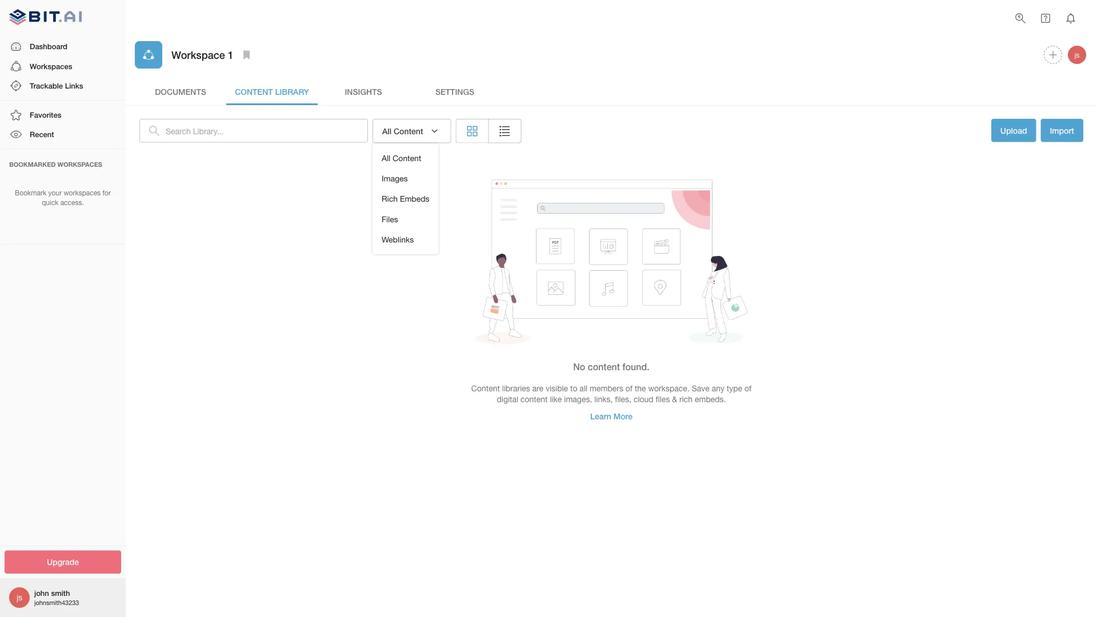 Task type: locate. For each thing, give the bounding box(es) containing it.
bookmarked
[[9, 161, 56, 168]]

content inside content libraries are visible to all members of the workspace. save any type of digital content like images, links, files, cloud files & rich embeds.
[[471, 383, 500, 393]]

insights
[[345, 87, 382, 96]]

1 vertical spatial all content
[[382, 153, 421, 163]]

1 horizontal spatial content
[[588, 362, 620, 372]]

1 horizontal spatial of
[[745, 383, 752, 393]]

bookmarked workspaces
[[9, 161, 102, 168]]

content inside content libraries are visible to all members of the workspace. save any type of digital content like images, links, files, cloud files & rich embeds.
[[521, 395, 548, 404]]

all down insights 'link'
[[382, 126, 392, 136]]

for
[[103, 189, 111, 197]]

favorites
[[30, 110, 61, 119]]

trackable
[[30, 81, 63, 90]]

upload button
[[992, 119, 1037, 143], [992, 119, 1037, 142]]

1 horizontal spatial js
[[1075, 51, 1080, 59]]

1 vertical spatial all content button
[[373, 148, 439, 168]]

js inside button
[[1075, 51, 1080, 59]]

documents
[[155, 87, 206, 96]]

1
[[228, 49, 234, 61]]

files
[[656, 395, 670, 404]]

0 horizontal spatial js
[[17, 593, 22, 602]]

documents link
[[135, 78, 226, 105]]

1 vertical spatial js
[[17, 593, 22, 602]]

workspace
[[171, 49, 225, 61]]

of
[[626, 383, 633, 393], [745, 383, 752, 393]]

settings
[[436, 87, 474, 96]]

files,
[[615, 395, 632, 404]]

embeds.
[[695, 395, 726, 404]]

images,
[[564, 395, 592, 404]]

files
[[382, 215, 398, 224]]

learn more
[[591, 412, 633, 421]]

any
[[712, 383, 725, 393]]

import
[[1050, 126, 1075, 135]]

dashboard
[[30, 42, 67, 51]]

&
[[672, 395, 677, 404]]

content down are
[[521, 395, 548, 404]]

rich
[[382, 194, 398, 204]]

content up members
[[588, 362, 620, 372]]

of left the
[[626, 383, 633, 393]]

0 vertical spatial content
[[588, 362, 620, 372]]

upgrade
[[47, 558, 79, 567]]

upgrade button
[[5, 551, 121, 574]]

learn more link
[[581, 405, 642, 428]]

of right type
[[745, 383, 752, 393]]

0 vertical spatial js
[[1075, 51, 1080, 59]]

john
[[34, 589, 49, 598]]

all content
[[382, 126, 423, 136], [382, 153, 421, 163]]

links,
[[595, 395, 613, 404]]

content
[[588, 362, 620, 372], [521, 395, 548, 404]]

2 all content button from the top
[[373, 148, 439, 168]]

0 vertical spatial all content button
[[373, 119, 451, 143]]

0 horizontal spatial content
[[521, 395, 548, 404]]

the
[[635, 383, 646, 393]]

tab list
[[135, 78, 1088, 105]]

all content button up images button
[[373, 119, 451, 143]]

rich
[[680, 395, 693, 404]]

content library link
[[226, 78, 318, 105]]

all content button
[[373, 119, 451, 143], [373, 148, 439, 168]]

0 vertical spatial all content
[[382, 126, 423, 136]]

bookmark your workspaces for quick access.
[[15, 189, 111, 207]]

1 vertical spatial content
[[521, 395, 548, 404]]

links
[[65, 81, 83, 90]]

libraries
[[502, 383, 530, 393]]

trackable links
[[30, 81, 83, 90]]

are
[[533, 383, 544, 393]]

0 horizontal spatial of
[[626, 383, 633, 393]]

all content button up images
[[373, 148, 439, 168]]

no content found.
[[574, 362, 650, 372]]

all
[[382, 126, 392, 136], [382, 153, 391, 163]]

content
[[235, 87, 273, 96], [394, 126, 423, 136], [393, 153, 421, 163], [471, 383, 500, 393]]

weblinks
[[382, 235, 414, 244]]

js
[[1075, 51, 1080, 59], [17, 593, 22, 602]]

quick
[[42, 199, 58, 207]]

weblinks button
[[373, 229, 439, 250]]

workspaces button
[[0, 56, 126, 76]]

files button
[[373, 209, 439, 229]]

all up images
[[382, 153, 391, 163]]

group
[[456, 119, 522, 143]]

2 of from the left
[[745, 383, 752, 393]]



Task type: describe. For each thing, give the bounding box(es) containing it.
rich embeds button
[[373, 189, 439, 209]]

to
[[570, 383, 578, 393]]

no
[[574, 362, 586, 372]]

all
[[580, 383, 588, 393]]

bookmark image
[[240, 48, 254, 62]]

content libraries are visible to all members of the workspace. save any type of digital content like images, links, files, cloud files & rich embeds.
[[471, 383, 752, 404]]

access.
[[60, 199, 84, 207]]

dashboard button
[[0, 37, 126, 56]]

recent button
[[0, 125, 126, 144]]

your
[[48, 189, 62, 197]]

import button
[[1041, 119, 1084, 142]]

bookmark
[[15, 189, 46, 197]]

members
[[590, 383, 624, 393]]

favorites button
[[0, 105, 126, 125]]

upload
[[1001, 126, 1027, 135]]

learn
[[591, 412, 612, 421]]

workspaces
[[57, 161, 102, 168]]

trackable links button
[[0, 76, 126, 96]]

Search Library... search field
[[166, 119, 368, 143]]

images button
[[373, 168, 439, 189]]

images
[[382, 174, 408, 183]]

recent
[[30, 130, 54, 139]]

digital
[[497, 395, 519, 404]]

workspace 1
[[171, 49, 234, 61]]

like
[[550, 395, 562, 404]]

0 vertical spatial all
[[382, 126, 392, 136]]

workspaces
[[64, 189, 101, 197]]

smith
[[51, 589, 70, 598]]

save
[[692, 383, 710, 393]]

embeds
[[400, 194, 430, 204]]

1 vertical spatial all
[[382, 153, 391, 163]]

1 of from the left
[[626, 383, 633, 393]]

js button
[[1067, 44, 1088, 66]]

content library
[[235, 87, 309, 96]]

rich embeds
[[382, 194, 430, 204]]

johnsmith43233
[[34, 599, 79, 607]]

john smith johnsmith43233
[[34, 589, 79, 607]]

tab list containing documents
[[135, 78, 1088, 105]]

found.
[[623, 362, 650, 372]]

library
[[275, 87, 309, 96]]

workspaces
[[30, 62, 72, 70]]

1 all content button from the top
[[373, 119, 451, 143]]

visible
[[546, 383, 568, 393]]

type
[[727, 383, 743, 393]]

cloud
[[634, 395, 654, 404]]

insights link
[[318, 78, 409, 105]]

more
[[614, 412, 633, 421]]

workspace.
[[648, 383, 690, 393]]

settings link
[[409, 78, 501, 105]]



Task type: vqa. For each thing, say whether or not it's contained in the screenshot.
"Cancel" button
no



